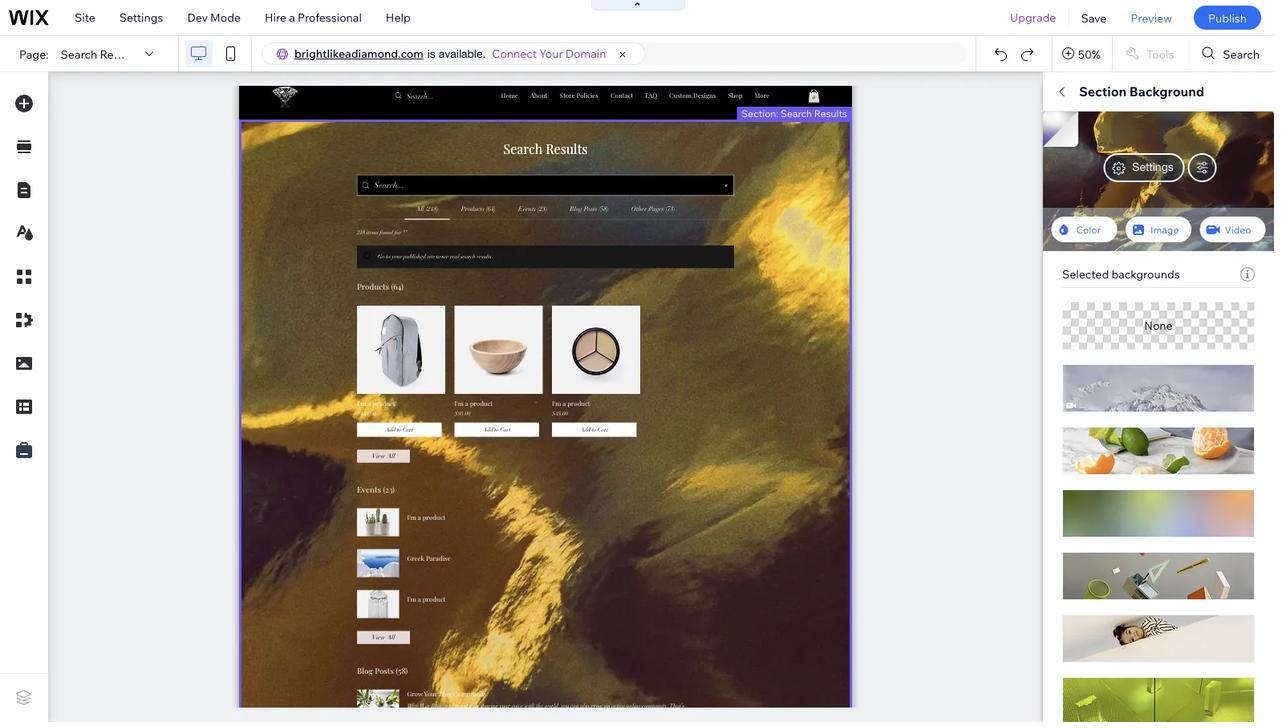 Task type: vqa. For each thing, say whether or not it's contained in the screenshot.
Upgrade
yes



Task type: describe. For each thing, give the bounding box(es) containing it.
search button
[[1189, 36, 1274, 71]]

manage the content of search results from your dashboard.
[[1062, 453, 1220, 482]]

a
[[289, 10, 295, 24]]

image
[[1151, 223, 1179, 235]]

domain
[[566, 47, 606, 61]]

video
[[1225, 223, 1251, 235]]

publish
[[1208, 11, 1247, 25]]

available.
[[439, 47, 486, 60]]

0 vertical spatial settings
[[119, 10, 163, 24]]

mode
[[210, 10, 241, 24]]

your
[[539, 47, 563, 61]]

edit
[[1102, 83, 1126, 99]]

tools
[[1146, 47, 1174, 61]]

none
[[1144, 319, 1173, 333]]

dashboard.
[[1157, 468, 1217, 482]]

dev
[[187, 10, 208, 24]]

backgrounds
[[1112, 267, 1180, 281]]

search results down selected backgrounds at the right of the page
[[1073, 294, 1161, 311]]

1 vertical spatial section
[[1062, 164, 1103, 179]]

quick edit
[[1062, 83, 1126, 99]]

preview
[[1131, 11, 1172, 25]]

dev mode
[[187, 10, 241, 24]]

content
[[1127, 453, 1168, 467]]

results inside manage the content of search results from your dashboard.
[[1062, 468, 1101, 482]]

1 vertical spatial background
[[1105, 164, 1169, 179]]

1 title from the top
[[1062, 263, 1085, 277]]

color
[[1076, 223, 1101, 235]]

change
[[1179, 207, 1214, 219]]

0 vertical spatial background
[[1129, 83, 1204, 99]]

search results up the "the"
[[1062, 426, 1140, 440]]

your
[[1131, 468, 1154, 482]]

tools button
[[1113, 36, 1189, 71]]



Task type: locate. For each thing, give the bounding box(es) containing it.
site
[[75, 10, 95, 24]]

settings
[[119, 10, 163, 24], [1132, 160, 1174, 173], [1073, 495, 1111, 507]]

change button
[[1168, 204, 1224, 223]]

section:
[[742, 107, 779, 119]]

title down selected
[[1062, 343, 1085, 357]]

save button
[[1069, 0, 1119, 35]]

0 vertical spatial section
[[1079, 83, 1127, 99]]

search results
[[61, 47, 138, 61], [1073, 294, 1161, 311], [1073, 374, 1161, 390], [1062, 426, 1140, 440]]

hire a professional
[[265, 10, 362, 24]]

content
[[1091, 125, 1134, 139]]

search
[[61, 47, 97, 61], [1223, 47, 1260, 61], [781, 107, 812, 119], [1073, 294, 1115, 311], [1073, 374, 1115, 390], [1062, 426, 1099, 440], [1183, 453, 1220, 467]]

1 vertical spatial title
[[1062, 343, 1085, 357]]

is available. connect your domain
[[427, 47, 606, 61]]

0 vertical spatial title
[[1062, 263, 1085, 277]]

results
[[100, 47, 138, 61], [814, 107, 847, 119], [1117, 294, 1161, 311], [1117, 374, 1161, 390], [1101, 426, 1140, 440], [1062, 468, 1101, 482]]

publish button
[[1194, 6, 1261, 30]]

connect
[[492, 47, 537, 61]]

background
[[1129, 83, 1204, 99], [1105, 164, 1169, 179]]

title
[[1062, 263, 1085, 277], [1062, 343, 1085, 357]]

1 vertical spatial settings
[[1132, 160, 1174, 173]]

section
[[1079, 83, 1127, 99], [1062, 164, 1103, 179]]

is
[[427, 47, 436, 60]]

2 horizontal spatial settings
[[1132, 160, 1174, 173]]

section down content
[[1062, 164, 1103, 179]]

layout
[[1211, 125, 1246, 139]]

help
[[386, 10, 411, 24]]

of
[[1170, 453, 1181, 467]]

save
[[1081, 11, 1107, 25]]

background down content
[[1105, 164, 1169, 179]]

professional
[[298, 10, 362, 24]]

search results down site
[[61, 47, 138, 61]]

section background down content
[[1062, 164, 1169, 179]]

settings inside settings button
[[1073, 495, 1111, 507]]

from
[[1103, 468, 1128, 482]]

upgrade
[[1010, 10, 1056, 24]]

selected backgrounds
[[1062, 267, 1180, 281]]

search results down none at the right of page
[[1073, 374, 1161, 390]]

selected
[[1062, 267, 1109, 281]]

section down 50%
[[1079, 83, 1127, 99]]

2 vertical spatial settings
[[1073, 495, 1111, 507]]

search inside manage the content of search results from your dashboard.
[[1183, 453, 1220, 467]]

0 horizontal spatial settings
[[119, 10, 163, 24]]

settings down content
[[1132, 160, 1174, 173]]

title down the color
[[1062, 263, 1085, 277]]

settings left dev
[[119, 10, 163, 24]]

settings button
[[1062, 492, 1121, 511]]

1 vertical spatial section background
[[1062, 164, 1169, 179]]

search inside button
[[1223, 47, 1260, 61]]

quick
[[1062, 83, 1099, 99]]

preview button
[[1119, 0, 1184, 35]]

the
[[1107, 453, 1125, 467]]

hire
[[265, 10, 287, 24]]

1 horizontal spatial settings
[[1073, 495, 1111, 507]]

50%
[[1078, 47, 1101, 61]]

2 title from the top
[[1062, 343, 1085, 357]]

manage
[[1062, 453, 1105, 467]]

background down tools
[[1129, 83, 1204, 99]]

0 vertical spatial section background
[[1079, 83, 1204, 99]]

50% button
[[1053, 36, 1112, 71]]

brightlikeadiamond.com
[[294, 47, 424, 61]]

section: search results
[[742, 107, 847, 119]]

section background down tools 'button'
[[1079, 83, 1204, 99]]

settings down the from
[[1073, 495, 1111, 507]]

section background
[[1079, 83, 1204, 99], [1062, 164, 1169, 179]]



